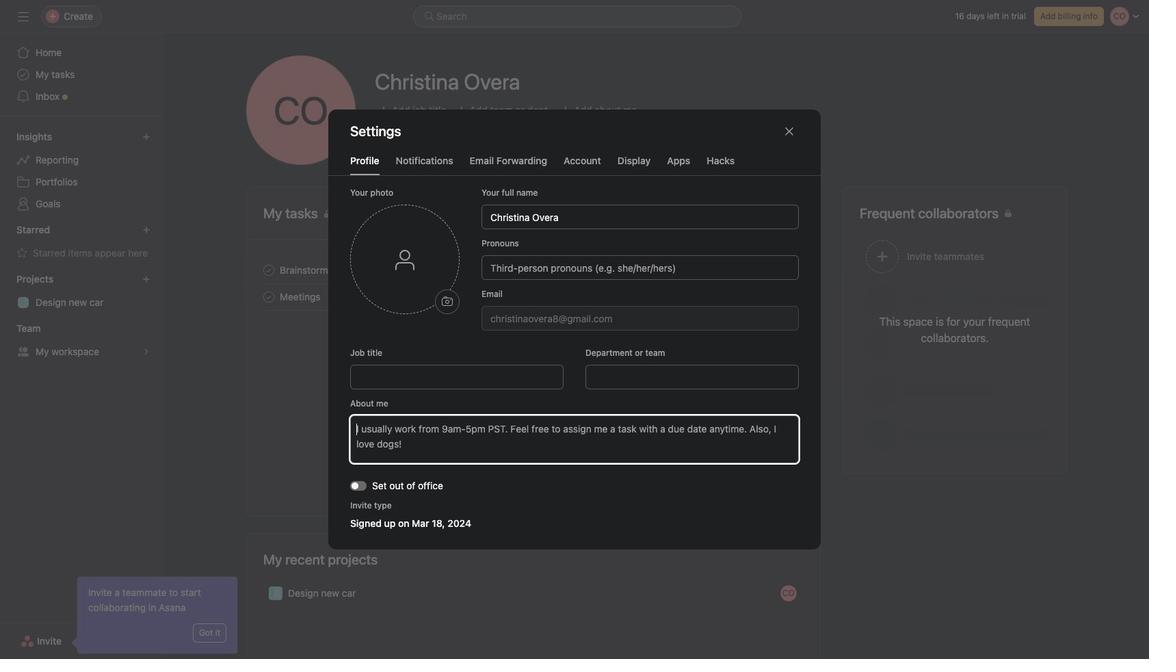 Task type: describe. For each thing, give the bounding box(es) containing it.
I usually work from 9am-5pm PST. Feel free to assign me a task with a due date anytime. Also, I love dogs! text field
[[350, 415, 799, 463]]

Third-person pronouns (e.g. she/her/hers) text field
[[482, 255, 799, 280]]

3 list item from the top
[[247, 580, 821, 606]]

mark complete image
[[261, 288, 277, 305]]

teams element
[[0, 316, 164, 365]]

1 horizontal spatial upload new photo image
[[442, 296, 453, 307]]

1 mark complete checkbox from the top
[[261, 262, 277, 278]]

starred element
[[0, 218, 164, 267]]

close this dialog image
[[784, 126, 795, 137]]



Task type: vqa. For each thing, say whether or not it's contained in the screenshot.
board image on the bottom right
no



Task type: locate. For each thing, give the bounding box(es) containing it.
hide sidebar image
[[18, 11, 29, 22]]

insights element
[[0, 125, 164, 218]]

settings tab list
[[329, 153, 821, 176]]

mark complete checkbox down mark complete image
[[261, 288, 277, 305]]

list item
[[247, 257, 821, 283], [247, 283, 821, 310], [247, 580, 821, 606]]

None text field
[[482, 306, 799, 331], [350, 365, 564, 389], [482, 306, 799, 331], [350, 365, 564, 389]]

projects element
[[0, 267, 164, 316]]

list box
[[413, 5, 742, 27]]

1 vertical spatial upload new photo image
[[442, 296, 453, 307]]

dialog
[[329, 110, 821, 550]]

Mark complete checkbox
[[261, 262, 277, 278], [261, 288, 277, 305]]

1 vertical spatial mark complete checkbox
[[261, 288, 277, 305]]

mark complete image
[[261, 262, 277, 278]]

global element
[[0, 34, 164, 116]]

1 list item from the top
[[247, 257, 821, 283]]

tooltip
[[73, 577, 237, 654]]

list image
[[272, 589, 280, 597]]

2 mark complete checkbox from the top
[[261, 288, 277, 305]]

0 horizontal spatial upload new photo image
[[246, 55, 356, 165]]

None text field
[[482, 205, 799, 229], [586, 365, 799, 389], [482, 205, 799, 229], [586, 365, 799, 389]]

0 vertical spatial mark complete checkbox
[[261, 262, 277, 278]]

2 list item from the top
[[247, 283, 821, 310]]

0 vertical spatial upload new photo image
[[246, 55, 356, 165]]

switch
[[350, 481, 367, 490]]

mark complete checkbox up mark complete icon
[[261, 262, 277, 278]]

upload new photo image
[[246, 55, 356, 165], [442, 296, 453, 307]]



